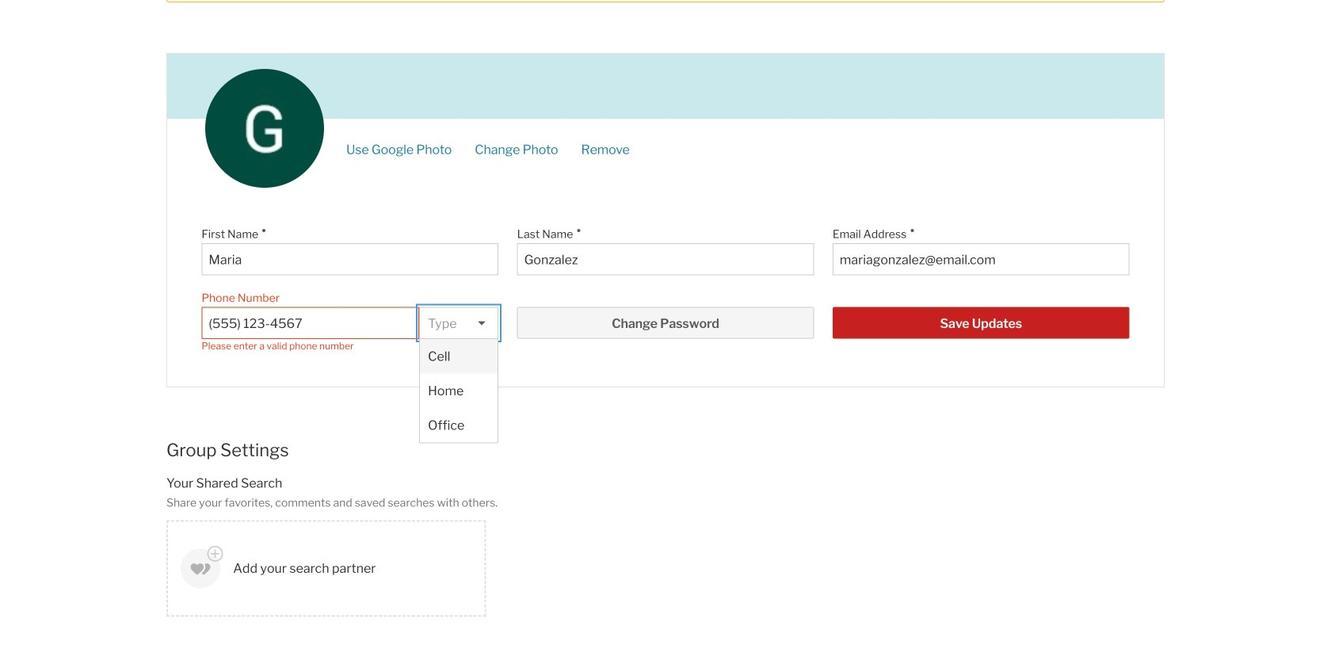 Task type: locate. For each thing, give the bounding box(es) containing it.
email address. required field. element
[[833, 219, 1122, 243]]

section
[[166, 0, 1165, 2]]

dialog
[[420, 338, 499, 443]]

first name. required field. element
[[202, 219, 491, 243]]

list box
[[420, 307, 499, 443]]



Task type: vqa. For each thing, say whether or not it's contained in the screenshot.
"Email Address" email field
yes



Task type: describe. For each thing, give the bounding box(es) containing it.
phone number element
[[202, 283, 412, 307]]

Email Address email field
[[840, 252, 1123, 267]]

Last Name text field
[[525, 252, 807, 267]]

First Name text field
[[209, 252, 492, 267]]

last name. required field. element
[[517, 219, 807, 243]]

Phone Number telephone field
[[209, 316, 412, 331]]



